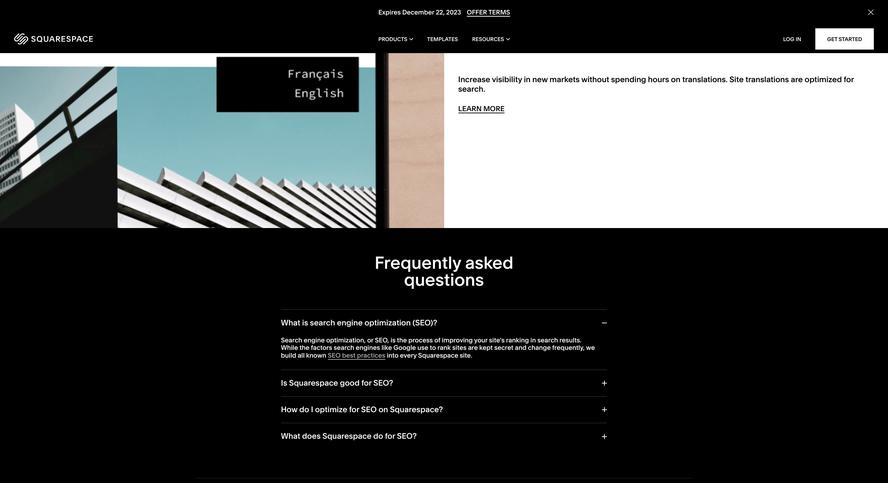 Task type: locate. For each thing, give the bounding box(es) containing it.
does
[[302, 432, 321, 442]]

in inside increase visibility in new markets without spending hours on translations. site translations are optimized for search.
[[524, 75, 531, 85]]

translations.
[[683, 75, 728, 85]]

is right seo,
[[391, 337, 396, 345]]

1 vertical spatial on
[[379, 405, 388, 415]]

0 horizontal spatial is
[[302, 319, 308, 328]]

0 vertical spatial on
[[671, 75, 681, 85]]

engine
[[337, 319, 363, 328], [304, 337, 325, 345]]

squarespace logo link
[[14, 33, 186, 45]]

0 horizontal spatial seo
[[328, 352, 341, 360]]

0 horizontal spatial are
[[468, 344, 478, 352]]

2023
[[446, 8, 461, 16]]

learn
[[459, 105, 482, 113]]

do
[[300, 405, 309, 415], [374, 432, 383, 442]]

are left kept
[[468, 344, 478, 352]]

in left new
[[524, 75, 531, 85]]

1 horizontal spatial on
[[671, 75, 681, 85]]

products button
[[379, 25, 413, 53]]

1 vertical spatial is
[[391, 337, 396, 345]]

are left optimized
[[791, 75, 803, 85]]

seo?
[[374, 379, 393, 388], [397, 432, 417, 442]]

site.
[[460, 352, 473, 360]]

1 vertical spatial do
[[374, 432, 383, 442]]

what left does
[[281, 432, 301, 442]]

1 vertical spatial engine
[[304, 337, 325, 345]]

search right factors
[[334, 344, 354, 352]]

every
[[400, 352, 417, 360]]

offer terms link
[[467, 8, 510, 17]]

in right and
[[531, 337, 536, 345]]

results.
[[560, 337, 582, 345]]

1 vertical spatial in
[[531, 337, 536, 345]]

0 vertical spatial seo?
[[374, 379, 393, 388]]

questions
[[404, 270, 484, 291]]

is squarespace good for seo?
[[281, 379, 393, 388]]

1 horizontal spatial is
[[391, 337, 396, 345]]

optimization,
[[326, 337, 366, 345]]

products
[[379, 36, 408, 42]]

1 what from the top
[[281, 319, 301, 328]]

is up search
[[302, 319, 308, 328]]

1 vertical spatial are
[[468, 344, 478, 352]]

2 vertical spatial squarespace
[[323, 432, 372, 442]]

0 vertical spatial do
[[300, 405, 309, 415]]

frequently,
[[553, 344, 585, 352]]

the up seo best practices into every squarespace site.
[[397, 337, 407, 345]]

seo? down squarespace? in the bottom of the page
[[397, 432, 417, 442]]

ranking
[[506, 337, 529, 345]]

templates
[[428, 36, 458, 42]]

do down how do i optimize for seo on squarespace?
[[374, 432, 383, 442]]

of
[[435, 337, 441, 345]]

what up search
[[281, 319, 301, 328]]

squarespace up i
[[289, 379, 338, 388]]

in
[[796, 36, 802, 42]]

0 vertical spatial squarespace
[[418, 352, 459, 360]]

1 vertical spatial seo?
[[397, 432, 417, 442]]

use
[[418, 344, 429, 352]]

how
[[281, 405, 298, 415]]

on
[[671, 75, 681, 85], [379, 405, 388, 415]]

change
[[528, 344, 551, 352]]

what for what is search engine optimization (seo)?
[[281, 319, 301, 328]]

1 vertical spatial what
[[281, 432, 301, 442]]

spending
[[612, 75, 647, 85]]

resources button
[[472, 25, 510, 53]]

search up factors
[[310, 319, 335, 328]]

seo left best
[[328, 352, 341, 360]]

are
[[791, 75, 803, 85], [468, 344, 478, 352]]

resources
[[472, 36, 504, 42]]

1 horizontal spatial seo
[[361, 405, 377, 415]]

get started
[[828, 36, 863, 42]]

the
[[397, 337, 407, 345], [300, 344, 310, 352]]

1 vertical spatial seo
[[361, 405, 377, 415]]

frequently
[[375, 253, 461, 274]]

squarespace down how do i optimize for seo on squarespace?
[[323, 432, 372, 442]]

on left squarespace? in the bottom of the page
[[379, 405, 388, 415]]

do left i
[[300, 405, 309, 415]]

increase visibility in new markets without spending hours on translations. site translations are optimized for search.
[[459, 75, 854, 94]]

is
[[302, 319, 308, 328], [391, 337, 396, 345]]

for
[[844, 75, 854, 85], [362, 379, 372, 388], [349, 405, 359, 415], [385, 432, 395, 442]]

process
[[409, 337, 433, 345]]

terms
[[489, 8, 510, 16]]

we
[[586, 344, 595, 352]]

engine up the optimization,
[[337, 319, 363, 328]]

site
[[730, 75, 744, 85]]

what for what does squarespace do for seo?
[[281, 432, 301, 442]]

engine up the known
[[304, 337, 325, 345]]

squarespace
[[418, 352, 459, 360], [289, 379, 338, 388], [323, 432, 372, 442]]

on right 'hours'
[[671, 75, 681, 85]]

0 vertical spatial what
[[281, 319, 301, 328]]

0 vertical spatial in
[[524, 75, 531, 85]]

search
[[310, 319, 335, 328], [538, 337, 558, 345], [334, 344, 354, 352]]

get started link
[[816, 28, 874, 50]]

google
[[394, 344, 416, 352]]

started
[[839, 36, 863, 42]]

are inside increase visibility in new markets without spending hours on translations. site translations are optimized for search.
[[791, 75, 803, 85]]

for inside increase visibility in new markets without spending hours on translations. site translations are optimized for search.
[[844, 75, 854, 85]]

seo
[[328, 352, 341, 360], [361, 405, 377, 415]]

(seo)?
[[413, 319, 437, 328]]

more
[[484, 105, 505, 113]]

search engine optimization, or seo, is the process of improving your site's ranking in search results. while the factors search engines like google use to rank sites are kept secret and change frequently, we build all known
[[281, 337, 595, 360]]

squarespace?
[[390, 405, 443, 415]]

1 horizontal spatial do
[[374, 432, 383, 442]]

squarespace down of
[[418, 352, 459, 360]]

secret
[[495, 344, 514, 352]]

1 horizontal spatial are
[[791, 75, 803, 85]]

rank
[[438, 344, 451, 352]]

sites
[[453, 344, 467, 352]]

0 horizontal spatial engine
[[304, 337, 325, 345]]

seo up what does squarespace do for seo? on the bottom left of page
[[361, 405, 377, 415]]

expires
[[378, 8, 401, 16]]

optimized
[[805, 75, 842, 85]]

1 horizontal spatial engine
[[337, 319, 363, 328]]

seo? down 'into'
[[374, 379, 393, 388]]

what
[[281, 319, 301, 328], [281, 432, 301, 442]]

in
[[524, 75, 531, 85], [531, 337, 536, 345]]

the right while
[[300, 344, 310, 352]]

2 what from the top
[[281, 432, 301, 442]]

0 vertical spatial are
[[791, 75, 803, 85]]

seo best practices into every squarespace site.
[[328, 352, 473, 360]]

search.
[[459, 84, 486, 94]]



Task type: describe. For each thing, give the bounding box(es) containing it.
are inside search engine optimization, or seo, is the process of improving your site's ranking in search results. while the factors search engines like google use to rank sites are kept secret and change frequently, we build all known
[[468, 344, 478, 352]]

december
[[402, 8, 434, 16]]

log
[[784, 36, 795, 42]]

translations
[[746, 75, 790, 85]]

your
[[474, 337, 488, 345]]

all
[[298, 352, 305, 360]]

squarespace logo image
[[14, 33, 93, 45]]

get
[[828, 36, 838, 42]]

i
[[311, 405, 313, 415]]

0 horizontal spatial do
[[300, 405, 309, 415]]

good
[[340, 379, 360, 388]]

search left results.
[[538, 337, 558, 345]]

site's
[[489, 337, 505, 345]]

0 vertical spatial is
[[302, 319, 308, 328]]

expires december 22, 2023
[[378, 8, 461, 16]]

offer
[[467, 8, 487, 16]]

0 horizontal spatial seo?
[[374, 379, 393, 388]]

like
[[382, 344, 392, 352]]

visibility
[[492, 75, 522, 85]]

optimization
[[365, 319, 411, 328]]

on inside increase visibility in new markets without spending hours on translations. site translations are optimized for search.
[[671, 75, 681, 85]]

without
[[582, 75, 610, 85]]

kept
[[480, 344, 493, 352]]

1 horizontal spatial the
[[397, 337, 407, 345]]

practices
[[357, 352, 386, 360]]

seo best practices link
[[328, 352, 386, 361]]

1 horizontal spatial seo?
[[397, 432, 417, 442]]

build
[[281, 352, 296, 360]]

engine inside search engine optimization, or seo, is the process of improving your site's ranking in search results. while the factors search engines like google use to rank sites are kept secret and change frequently, we build all known
[[304, 337, 325, 345]]

learn more link
[[459, 105, 505, 114]]

markets
[[550, 75, 580, 85]]

is
[[281, 379, 287, 388]]

what does squarespace do for seo?
[[281, 432, 417, 442]]

increase
[[459, 75, 491, 85]]

0 horizontal spatial the
[[300, 344, 310, 352]]

new
[[533, 75, 548, 85]]

to
[[430, 344, 436, 352]]

search
[[281, 337, 302, 345]]

0 horizontal spatial on
[[379, 405, 388, 415]]

site translation extension ui image
[[0, 0, 444, 229]]

known
[[306, 352, 326, 360]]

0 vertical spatial seo
[[328, 352, 341, 360]]

and
[[515, 344, 527, 352]]

is inside search engine optimization, or seo, is the process of improving your site's ranking in search results. while the factors search engines like google use to rank sites are kept secret and change frequently, we build all known
[[391, 337, 396, 345]]

what is search engine optimization (seo)?
[[281, 319, 437, 328]]

into
[[387, 352, 399, 360]]

factors
[[311, 344, 332, 352]]

improving
[[442, 337, 473, 345]]

in inside search engine optimization, or seo, is the process of improving your site's ranking in search results. while the factors search engines like google use to rank sites are kept secret and change frequently, we build all known
[[531, 337, 536, 345]]

log             in
[[784, 36, 802, 42]]

22,
[[436, 8, 445, 16]]

log             in link
[[784, 36, 802, 42]]

offer terms
[[467, 8, 510, 16]]

or
[[367, 337, 374, 345]]

learn more
[[459, 105, 505, 113]]

while
[[281, 344, 298, 352]]

how do i optimize for seo on squarespace?
[[281, 405, 443, 415]]

1 vertical spatial squarespace
[[289, 379, 338, 388]]

templates link
[[428, 25, 458, 53]]

best
[[342, 352, 356, 360]]

frequently asked questions
[[375, 253, 514, 291]]

engines
[[356, 344, 380, 352]]

asked
[[465, 253, 514, 274]]

hours
[[648, 75, 670, 85]]

0 vertical spatial engine
[[337, 319, 363, 328]]

optimize
[[315, 405, 348, 415]]

seo,
[[375, 337, 389, 345]]



Task type: vqa. For each thing, say whether or not it's contained in the screenshot.
PERSON to the left
no



